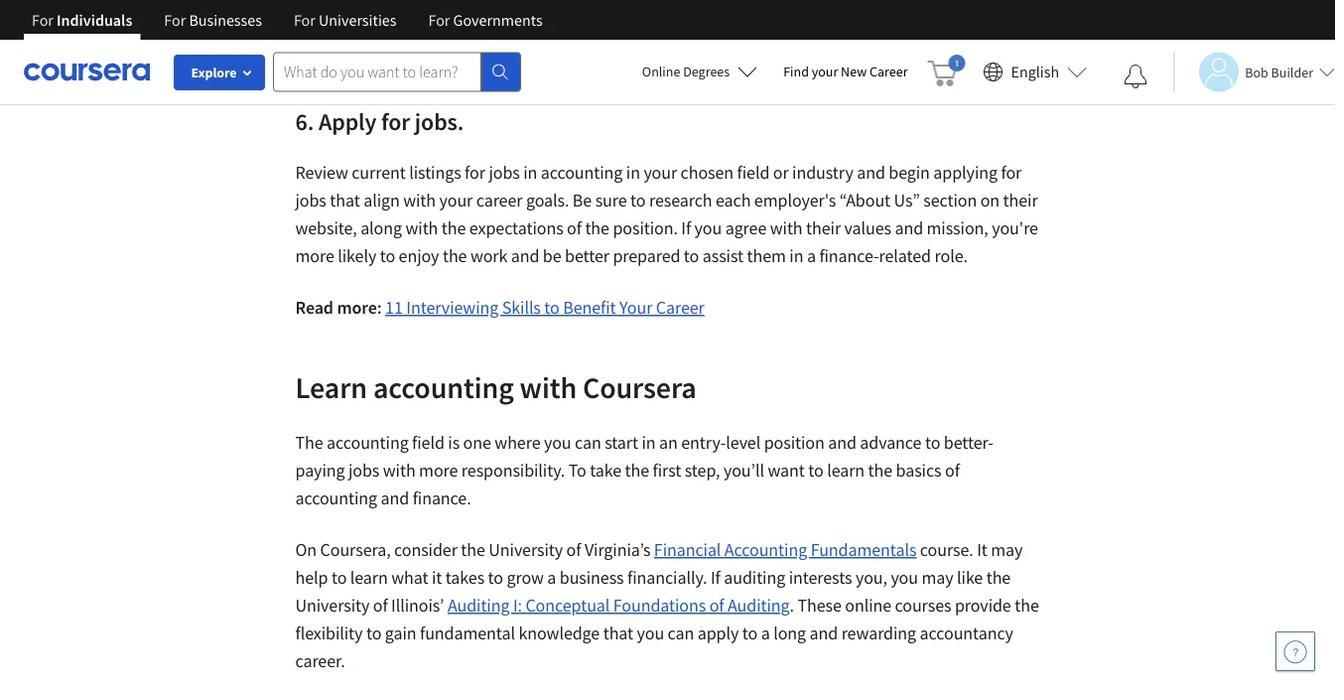Task type: locate. For each thing, give the bounding box(es) containing it.
apply
[[319, 106, 377, 136]]

1 horizontal spatial jobs
[[348, 459, 380, 482]]

1 vertical spatial your
[[620, 296, 653, 319]]

1 vertical spatial learn
[[350, 566, 388, 589]]

read more: 11 interviewing skills to benefit your career
[[295, 296, 705, 319]]

0 horizontal spatial your
[[439, 189, 473, 211]]

2 horizontal spatial for
[[1001, 161, 1022, 184]]

university up grow
[[489, 539, 563, 561]]

2 horizontal spatial a
[[807, 245, 816, 267]]

that up "website,"
[[330, 189, 360, 211]]

a right grow
[[547, 566, 556, 589]]

None search field
[[273, 52, 521, 92]]

governments
[[453, 10, 543, 30]]

if left 'auditing'
[[711, 566, 721, 589]]

0 vertical spatial your
[[812, 63, 838, 80]]

11
[[385, 296, 403, 319]]

read down for universities
[[295, 34, 334, 57]]

of up apply
[[710, 594, 724, 617]]

0 vertical spatial a
[[807, 245, 816, 267]]

learn down coursera,
[[350, 566, 388, 589]]

or
[[773, 161, 789, 184]]

1 horizontal spatial more
[[419, 459, 458, 482]]

their up finance-
[[806, 217, 841, 239]]

and down the us"
[[895, 217, 923, 239]]

0 horizontal spatial a
[[547, 566, 556, 589]]

benefit
[[563, 296, 616, 319]]

in
[[523, 161, 537, 184], [626, 161, 640, 184], [790, 245, 804, 267], [642, 431, 656, 454]]

gain
[[385, 622, 417, 644]]

0 horizontal spatial that
[[330, 189, 360, 211]]

show notifications image
[[1124, 65, 1148, 88]]

for up "career"
[[465, 161, 485, 184]]

coursera image
[[24, 56, 150, 88]]

0 horizontal spatial can
[[575, 431, 601, 454]]

2 vertical spatial jobs
[[348, 459, 380, 482]]

how to feature key skills on your resume link
[[385, 34, 692, 57]]

online degrees
[[642, 63, 730, 80]]

english
[[1011, 62, 1060, 82]]

the right like
[[987, 566, 1011, 589]]

1 horizontal spatial field
[[737, 161, 770, 184]]

1 vertical spatial university
[[295, 594, 370, 617]]

more: for how
[[337, 34, 382, 57]]

0 horizontal spatial field
[[412, 431, 445, 454]]

1 vertical spatial that
[[603, 622, 633, 644]]

if inside the course. it may help to learn what it takes to grow a business financially. if auditing interests you, you may like the university of illinois'
[[711, 566, 721, 589]]

for left businesses
[[164, 10, 186, 30]]

1 horizontal spatial university
[[489, 539, 563, 561]]

1 horizontal spatial your
[[644, 161, 677, 184]]

and down 'these'
[[810, 622, 838, 644]]

be
[[573, 189, 592, 211]]

a inside . these online courses provide the flexibility to gain fundamental knowledge that you can apply to a long and rewarding accountancy career.
[[761, 622, 770, 644]]

0 vertical spatial that
[[330, 189, 360, 211]]

a left the long
[[761, 622, 770, 644]]

1 horizontal spatial for
[[465, 161, 485, 184]]

to right sure
[[631, 189, 646, 211]]

help
[[295, 566, 328, 589]]

6.
[[295, 106, 314, 136]]

for up feature
[[428, 10, 450, 30]]

1 horizontal spatial on
[[981, 189, 1000, 211]]

0 horizontal spatial auditing
[[448, 594, 510, 617]]

2 horizontal spatial your
[[812, 63, 838, 80]]

0 vertical spatial field
[[737, 161, 770, 184]]

to right 'how'
[[423, 34, 438, 57]]

1 horizontal spatial their
[[1003, 189, 1038, 211]]

explore button
[[174, 55, 265, 90]]

you inside . these online courses provide the flexibility to gain fundamental knowledge that you can apply to a long and rewarding accountancy career.
[[637, 622, 664, 644]]

1 horizontal spatial may
[[991, 539, 1023, 561]]

sure
[[595, 189, 627, 211]]

to down along
[[380, 245, 395, 267]]

takes
[[446, 566, 485, 589]]

jobs down "review"
[[295, 189, 326, 211]]

jobs up "career"
[[489, 161, 520, 184]]

to left grow
[[488, 566, 503, 589]]

for for governments
[[428, 10, 450, 30]]

work
[[471, 245, 508, 267]]

them
[[747, 245, 786, 267]]

2 read from the top
[[295, 296, 334, 319]]

1 vertical spatial a
[[547, 566, 556, 589]]

0 vertical spatial more:
[[337, 34, 382, 57]]

can down foundations
[[668, 622, 694, 644]]

more down "website,"
[[295, 245, 334, 267]]

1 horizontal spatial if
[[711, 566, 721, 589]]

if
[[681, 217, 691, 239], [711, 566, 721, 589]]

of down better-
[[945, 459, 960, 482]]

learn
[[827, 459, 865, 482], [350, 566, 388, 589]]

businesses
[[189, 10, 262, 30]]

read for read more: how to feature key skills on your resume
[[295, 34, 334, 57]]

with
[[403, 189, 436, 211], [406, 217, 438, 239], [770, 217, 803, 239], [520, 368, 577, 406], [383, 459, 416, 482]]

0 horizontal spatial if
[[681, 217, 691, 239]]

you right you,
[[891, 566, 918, 589]]

read
[[295, 34, 334, 57], [295, 296, 334, 319]]

1 horizontal spatial auditing
[[728, 594, 790, 617]]

if inside review current listings for jobs in accounting in your chosen field or industry and begin applying for jobs that align with your career goals. be sure to research each employer's "about us" section on their website, along with the expectations of the position. if you agree with their values and mission, you're more likely to enjoy the work and be better prepared to assist them in a finance-related role.
[[681, 217, 691, 239]]

the up better at the left of page
[[585, 217, 609, 239]]

career down the "prepared"
[[656, 296, 705, 319]]

to
[[423, 34, 438, 57], [631, 189, 646, 211], [380, 245, 395, 267], [684, 245, 699, 267], [544, 296, 560, 319], [925, 431, 941, 454], [808, 459, 824, 482], [332, 566, 347, 589], [488, 566, 503, 589], [366, 622, 382, 644], [742, 622, 758, 644]]

help center image
[[1284, 639, 1308, 663]]

for for businesses
[[164, 10, 186, 30]]

with up finance.
[[383, 459, 416, 482]]

1 auditing from the left
[[448, 594, 510, 617]]

read for read more: 11 interviewing skills to benefit your career
[[295, 296, 334, 319]]

0 vertical spatial on
[[574, 34, 593, 57]]

may
[[991, 539, 1023, 561], [922, 566, 954, 589]]

0 horizontal spatial university
[[295, 594, 370, 617]]

to left assist
[[684, 245, 699, 267]]

the inside the course. it may help to learn what it takes to grow a business financially. if auditing interests you, you may like the university of illinois'
[[987, 566, 1011, 589]]

1 vertical spatial your
[[644, 161, 677, 184]]

mission,
[[927, 217, 989, 239]]

you,
[[856, 566, 887, 589]]

on
[[295, 539, 317, 561]]

learn down advance
[[827, 459, 865, 482]]

1 vertical spatial may
[[922, 566, 954, 589]]

0 vertical spatial university
[[489, 539, 563, 561]]

learn inside the accounting field is one where you can start in an entry-level position and advance to better- paying jobs with more responsibility. to take the first step, you'll want to learn the basics of accounting and finance.
[[827, 459, 865, 482]]

more:
[[337, 34, 382, 57], [337, 296, 382, 319]]

4 for from the left
[[428, 10, 450, 30]]

can up 'to'
[[575, 431, 601, 454]]

1 horizontal spatial a
[[761, 622, 770, 644]]

if down research
[[681, 217, 691, 239]]

that down auditing i: conceptual foundations of auditing link
[[603, 622, 633, 644]]

your down listings at the top left
[[439, 189, 473, 211]]

skills down work at the top left
[[502, 296, 541, 319]]

their
[[1003, 189, 1038, 211], [806, 217, 841, 239]]

better-
[[944, 431, 994, 454]]

university up flexibility
[[295, 594, 370, 617]]

and left finance.
[[381, 487, 409, 509]]

1 vertical spatial on
[[981, 189, 1000, 211]]

read left 11 at left top
[[295, 296, 334, 319]]

in right them
[[790, 245, 804, 267]]

you up 'to'
[[544, 431, 571, 454]]

2 more: from the top
[[337, 296, 382, 319]]

a left finance-
[[807, 245, 816, 267]]

values
[[844, 217, 891, 239]]

0 vertical spatial read
[[295, 34, 334, 57]]

more: down universities
[[337, 34, 382, 57]]

1 horizontal spatial can
[[668, 622, 694, 644]]

1 horizontal spatial that
[[603, 622, 633, 644]]

0 vertical spatial more
[[295, 245, 334, 267]]

with inside the accounting field is one where you can start in an entry-level position and advance to better- paying jobs with more responsibility. to take the first step, you'll want to learn the basics of accounting and finance.
[[383, 459, 416, 482]]

0 vertical spatial can
[[575, 431, 601, 454]]

their up you're
[[1003, 189, 1038, 211]]

1 vertical spatial field
[[412, 431, 445, 454]]

for for individuals
[[32, 10, 54, 30]]

your right find
[[812, 63, 838, 80]]

field
[[737, 161, 770, 184], [412, 431, 445, 454]]

can inside the accounting field is one where you can start in an entry-level position and advance to better- paying jobs with more responsibility. to take the first step, you'll want to learn the basics of accounting and finance.
[[575, 431, 601, 454]]

for for universities
[[294, 10, 316, 30]]

to left gain
[[366, 622, 382, 644]]

1 more: from the top
[[337, 34, 382, 57]]

3 for from the left
[[294, 10, 316, 30]]

0 vertical spatial learn
[[827, 459, 865, 482]]

each
[[716, 189, 751, 211]]

1 vertical spatial more:
[[337, 296, 382, 319]]

for
[[381, 106, 410, 136], [465, 161, 485, 184], [1001, 161, 1022, 184]]

accounting inside review current listings for jobs in accounting in your chosen field or industry and begin applying for jobs that align with your career goals. be sure to research each employer's "about us" section on their website, along with the expectations of the position. if you agree with their values and mission, you're more likely to enjoy the work and be better prepared to assist them in a finance-related role.
[[541, 161, 623, 184]]

your up research
[[644, 161, 677, 184]]

field left or
[[737, 161, 770, 184]]

illinois'
[[391, 594, 444, 617]]

for left jobs.
[[381, 106, 410, 136]]

for universities
[[294, 10, 397, 30]]

university
[[489, 539, 563, 561], [295, 594, 370, 617]]

auditing down 'auditing'
[[728, 594, 790, 617]]

1 for from the left
[[32, 10, 54, 30]]

2 for from the left
[[164, 10, 186, 30]]

career right new
[[870, 63, 908, 80]]

in up goals.
[[523, 161, 537, 184]]

of
[[567, 217, 582, 239], [945, 459, 960, 482], [566, 539, 581, 561], [373, 594, 388, 617], [710, 594, 724, 617]]

accounting up paying
[[327, 431, 409, 454]]

more: for 11
[[337, 296, 382, 319]]

on coursera, consider the university of virginia's financial accounting fundamentals
[[295, 539, 917, 561]]

field left is
[[412, 431, 445, 454]]

entry-
[[681, 431, 726, 454]]

your left resume
[[596, 34, 629, 57]]

1 vertical spatial if
[[711, 566, 721, 589]]

1 vertical spatial can
[[668, 622, 694, 644]]

in left "an"
[[642, 431, 656, 454]]

the right "provide"
[[1015, 594, 1039, 617]]

may up 'courses'
[[922, 566, 954, 589]]

auditing up fundamental
[[448, 594, 510, 617]]

builder
[[1271, 63, 1314, 81]]

0 horizontal spatial their
[[806, 217, 841, 239]]

1 horizontal spatial career
[[870, 63, 908, 80]]

0 horizontal spatial jobs
[[295, 189, 326, 211]]

provide
[[955, 594, 1011, 617]]

on down applying
[[981, 189, 1000, 211]]

the
[[442, 217, 466, 239], [585, 217, 609, 239], [443, 245, 467, 267], [625, 459, 649, 482], [868, 459, 893, 482], [461, 539, 485, 561], [987, 566, 1011, 589], [1015, 594, 1039, 617]]

you up assist
[[695, 217, 722, 239]]

0 horizontal spatial learn
[[350, 566, 388, 589]]

for right applying
[[1001, 161, 1022, 184]]

on right key
[[574, 34, 593, 57]]

business
[[560, 566, 624, 589]]

research
[[649, 189, 712, 211]]

want
[[768, 459, 805, 482]]

it
[[432, 566, 442, 589]]

expectations
[[469, 217, 564, 239]]

more up finance.
[[419, 459, 458, 482]]

1 vertical spatial their
[[806, 217, 841, 239]]

of up gain
[[373, 594, 388, 617]]

0 horizontal spatial more
[[295, 245, 334, 267]]

review current listings for jobs in accounting in your chosen field or industry and begin applying for jobs that align with your career goals. be sure to research each employer's "about us" section on their website, along with the expectations of the position. if you agree with their values and mission, you're more likely to enjoy the work and be better prepared to assist them in a finance-related role.
[[295, 161, 1038, 267]]

accounting up be
[[541, 161, 623, 184]]

position
[[764, 431, 825, 454]]

for left universities
[[294, 10, 316, 30]]

skills right key
[[531, 34, 570, 57]]

applying
[[934, 161, 998, 184]]

consider
[[394, 539, 458, 561]]

that inside . these online courses provide the flexibility to gain fundamental knowledge that you can apply to a long and rewarding accountancy career.
[[603, 622, 633, 644]]

1 vertical spatial read
[[295, 296, 334, 319]]

shopping cart: 1 item image
[[928, 55, 966, 86]]

to right apply
[[742, 622, 758, 644]]

2 horizontal spatial jobs
[[489, 161, 520, 184]]

1 vertical spatial more
[[419, 459, 458, 482]]

0 horizontal spatial may
[[922, 566, 954, 589]]

jobs inside the accounting field is one where you can start in an entry-level position and advance to better- paying jobs with more responsibility. to take the first step, you'll want to learn the basics of accounting and finance.
[[348, 459, 380, 482]]

more: left 11 at left top
[[337, 296, 382, 319]]

of down be
[[567, 217, 582, 239]]

your right benefit
[[620, 296, 653, 319]]

responsibility.
[[462, 459, 565, 482]]

course. it may help to learn what it takes to grow a business financially. if auditing interests you, you may like the university of illinois'
[[295, 539, 1023, 617]]

of inside review current listings for jobs in accounting in your chosen field or industry and begin applying for jobs that align with your career goals. be sure to research each employer's "about us" section on their website, along with the expectations of the position. if you agree with their values and mission, you're more likely to enjoy the work and be better prepared to assist them in a finance-related role.
[[567, 217, 582, 239]]

new
[[841, 63, 867, 80]]

0 horizontal spatial career
[[656, 296, 705, 319]]

career
[[870, 63, 908, 80], [656, 296, 705, 319]]

1 horizontal spatial learn
[[827, 459, 865, 482]]

auditing
[[448, 594, 510, 617], [728, 594, 790, 617]]

i:
[[513, 594, 522, 617]]

1 read from the top
[[295, 34, 334, 57]]

may right course. it on the right of the page
[[991, 539, 1023, 561]]

for left individuals
[[32, 10, 54, 30]]

a inside the course. it may help to learn what it takes to grow a business financially. if auditing interests you, you may like the university of illinois'
[[547, 566, 556, 589]]

you're
[[992, 217, 1038, 239]]

with up where
[[520, 368, 577, 406]]

along
[[361, 217, 402, 239]]

explore
[[191, 64, 237, 81]]

you
[[695, 217, 722, 239], [544, 431, 571, 454], [891, 566, 918, 589], [637, 622, 664, 644]]

you down foundations
[[637, 622, 664, 644]]

can inside . these online courses provide the flexibility to gain fundamental knowledge that you can apply to a long and rewarding accountancy career.
[[668, 622, 694, 644]]

0 vertical spatial if
[[681, 217, 691, 239]]

jobs right paying
[[348, 459, 380, 482]]

2 vertical spatial a
[[761, 622, 770, 644]]



Task type: describe. For each thing, give the bounding box(es) containing it.
and up "about
[[857, 161, 885, 184]]

0 vertical spatial jobs
[[489, 161, 520, 184]]

fundamental
[[420, 622, 515, 644]]

finance.
[[413, 487, 471, 509]]

the down listings at the top left
[[442, 217, 466, 239]]

conceptual
[[526, 594, 610, 617]]

interests
[[789, 566, 852, 589]]

first
[[653, 459, 681, 482]]

jobs.
[[415, 106, 464, 136]]

review
[[295, 161, 348, 184]]

coursera,
[[320, 539, 391, 561]]

listings
[[409, 161, 461, 184]]

of inside the course. it may help to learn what it takes to grow a business financially. if auditing interests you, you may like the university of illinois'
[[373, 594, 388, 617]]

1 vertical spatial career
[[656, 296, 705, 319]]

.
[[790, 594, 794, 617]]

employer's
[[754, 189, 836, 211]]

how
[[385, 34, 419, 57]]

goals.
[[526, 189, 569, 211]]

0 horizontal spatial on
[[574, 34, 593, 57]]

be
[[543, 245, 562, 267]]

chosen
[[681, 161, 734, 184]]

to up 'basics'
[[925, 431, 941, 454]]

read more: how to feature key skills on your resume
[[295, 34, 692, 57]]

better
[[565, 245, 609, 267]]

with down employer's
[[770, 217, 803, 239]]

one
[[463, 431, 491, 454]]

coursera
[[583, 368, 697, 406]]

auditing i: conceptual foundations of auditing
[[448, 594, 790, 617]]

accounting
[[725, 539, 807, 561]]

assist
[[703, 245, 744, 267]]

find
[[783, 63, 809, 80]]

step,
[[685, 459, 720, 482]]

like
[[957, 566, 983, 589]]

bob builder button
[[1174, 52, 1335, 92]]

in up sure
[[626, 161, 640, 184]]

foundations
[[613, 594, 706, 617]]

a inside review current listings for jobs in accounting in your chosen field or industry and begin applying for jobs that align with your career goals. be sure to research each employer's "about us" section on their website, along with the expectations of the position. if you agree with their values and mission, you're more likely to enjoy the work and be better prepared to assist them in a finance-related role.
[[807, 245, 816, 267]]

the up takes
[[461, 539, 485, 561]]

field inside the accounting field is one where you can start in an entry-level position and advance to better- paying jobs with more responsibility. to take the first step, you'll want to learn the basics of accounting and finance.
[[412, 431, 445, 454]]

grow
[[507, 566, 544, 589]]

related
[[879, 245, 931, 267]]

financial
[[654, 539, 721, 561]]

0 horizontal spatial for
[[381, 106, 410, 136]]

11 interviewing skills to benefit your career link
[[385, 296, 705, 319]]

your inside find your new career link
[[812, 63, 838, 80]]

more inside the accounting field is one where you can start in an entry-level position and advance to better- paying jobs with more responsibility. to take the first step, you'll want to learn the basics of accounting and finance.
[[419, 459, 458, 482]]

us"
[[894, 189, 920, 211]]

banner navigation
[[16, 0, 559, 40]]

learn accounting with coursera
[[295, 368, 697, 406]]

accounting down paying
[[295, 487, 377, 509]]

begin
[[889, 161, 930, 184]]

on inside review current listings for jobs in accounting in your chosen field or industry and begin applying for jobs that align with your career goals. be sure to research each employer's "about us" section on their website, along with the expectations of the position. if you agree with their values and mission, you're more likely to enjoy the work and be better prepared to assist them in a finance-related role.
[[981, 189, 1000, 211]]

advance
[[860, 431, 922, 454]]

0 vertical spatial their
[[1003, 189, 1038, 211]]

align
[[364, 189, 400, 211]]

enjoy
[[399, 245, 439, 267]]

courses
[[895, 594, 952, 617]]

you inside the course. it may help to learn what it takes to grow a business financially. if auditing interests you, you may like the university of illinois'
[[891, 566, 918, 589]]

long
[[774, 622, 806, 644]]

website,
[[295, 217, 357, 239]]

english button
[[975, 40, 1095, 104]]

you inside review current listings for jobs in accounting in your chosen field or industry and begin applying for jobs that align with your career goals. be sure to research each employer's "about us" section on their website, along with the expectations of the position. if you agree with their values and mission, you're more likely to enjoy the work and be better prepared to assist them in a finance-related role.
[[695, 217, 722, 239]]

online
[[642, 63, 680, 80]]

knowledge
[[519, 622, 600, 644]]

of up business
[[566, 539, 581, 561]]

with down listings at the top left
[[403, 189, 436, 211]]

likely
[[338, 245, 376, 267]]

virginia's
[[585, 539, 651, 561]]

auditing
[[724, 566, 785, 589]]

to right help at the left bottom of the page
[[332, 566, 347, 589]]

What do you want to learn? text field
[[273, 52, 482, 92]]

and left be
[[511, 245, 539, 267]]

role.
[[935, 245, 968, 267]]

0 vertical spatial may
[[991, 539, 1023, 561]]

"about
[[840, 189, 891, 211]]

to
[[569, 459, 586, 482]]

to left benefit
[[544, 296, 560, 319]]

level
[[726, 431, 761, 454]]

career.
[[295, 650, 345, 672]]

position.
[[613, 217, 678, 239]]

learn inside the course. it may help to learn what it takes to grow a business financially. if auditing interests you, you may like the university of illinois'
[[350, 566, 388, 589]]

interviewing
[[406, 296, 499, 319]]

online degrees button
[[626, 50, 774, 93]]

of inside the accounting field is one where you can start in an entry-level position and advance to better- paying jobs with more responsibility. to take the first step, you'll want to learn the basics of accounting and finance.
[[945, 459, 960, 482]]

learn
[[295, 368, 367, 406]]

online
[[845, 594, 892, 617]]

financial accounting fundamentals link
[[654, 539, 917, 561]]

0 vertical spatial skills
[[531, 34, 570, 57]]

accounting up is
[[373, 368, 514, 406]]

finance-
[[819, 245, 879, 267]]

. these online courses provide the flexibility to gain fundamental knowledge that you can apply to a long and rewarding accountancy career.
[[295, 594, 1039, 672]]

1 vertical spatial jobs
[[295, 189, 326, 211]]

you inside the accounting field is one where you can start in an entry-level position and advance to better- paying jobs with more responsibility. to take the first step, you'll want to learn the basics of accounting and finance.
[[544, 431, 571, 454]]

an
[[659, 431, 678, 454]]

to right want
[[808, 459, 824, 482]]

the left "first" on the bottom
[[625, 459, 649, 482]]

resume
[[633, 34, 692, 57]]

0 vertical spatial your
[[596, 34, 629, 57]]

the left work at the top left
[[443, 245, 467, 267]]

prepared
[[613, 245, 680, 267]]

flexibility
[[295, 622, 363, 644]]

paying
[[295, 459, 345, 482]]

these
[[798, 594, 842, 617]]

for individuals
[[32, 10, 132, 30]]

with up enjoy
[[406, 217, 438, 239]]

6. apply for jobs.
[[295, 106, 464, 136]]

2 vertical spatial your
[[439, 189, 473, 211]]

2 auditing from the left
[[728, 594, 790, 617]]

bob builder
[[1245, 63, 1314, 81]]

you'll
[[724, 459, 764, 482]]

career
[[476, 189, 523, 211]]

for businesses
[[164, 10, 262, 30]]

that inside review current listings for jobs in accounting in your chosen field or industry and begin applying for jobs that align with your career goals. be sure to research each employer's "about us" section on their website, along with the expectations of the position. if you agree with their values and mission, you're more likely to enjoy the work and be better prepared to assist them in a finance-related role.
[[330, 189, 360, 211]]

auditing i: conceptual foundations of auditing link
[[448, 594, 790, 617]]

individuals
[[57, 10, 132, 30]]

0 vertical spatial career
[[870, 63, 908, 80]]

universities
[[319, 10, 397, 30]]

university inside the course. it may help to learn what it takes to grow a business financially. if auditing interests you, you may like the university of illinois'
[[295, 594, 370, 617]]

fundamentals
[[811, 539, 917, 561]]

what
[[391, 566, 428, 589]]

financially.
[[628, 566, 707, 589]]

course. it
[[920, 539, 988, 561]]

accountancy
[[920, 622, 1014, 644]]

the down advance
[[868, 459, 893, 482]]

and inside . these online courses provide the flexibility to gain fundamental knowledge that you can apply to a long and rewarding accountancy career.
[[810, 622, 838, 644]]

more inside review current listings for jobs in accounting in your chosen field or industry and begin applying for jobs that align with your career goals. be sure to research each employer's "about us" section on their website, along with the expectations of the position. if you agree with their values and mission, you're more likely to enjoy the work and be better prepared to assist them in a finance-related role.
[[295, 245, 334, 267]]

in inside the accounting field is one where you can start in an entry-level position and advance to better- paying jobs with more responsibility. to take the first step, you'll want to learn the basics of accounting and finance.
[[642, 431, 656, 454]]

field inside review current listings for jobs in accounting in your chosen field or industry and begin applying for jobs that align with your career goals. be sure to research each employer's "about us" section on their website, along with the expectations of the position. if you agree with their values and mission, you're more likely to enjoy the work and be better prepared to assist them in a finance-related role.
[[737, 161, 770, 184]]

the accounting field is one where you can start in an entry-level position and advance to better- paying jobs with more responsibility. to take the first step, you'll want to learn the basics of accounting and finance.
[[295, 431, 994, 509]]

1 vertical spatial skills
[[502, 296, 541, 319]]

the inside . these online courses provide the flexibility to gain fundamental knowledge that you can apply to a long and rewarding accountancy career.
[[1015, 594, 1039, 617]]

is
[[448, 431, 460, 454]]

and right position
[[828, 431, 857, 454]]



Task type: vqa. For each thing, say whether or not it's contained in the screenshot.
'FUNDAMENTAL'
yes



